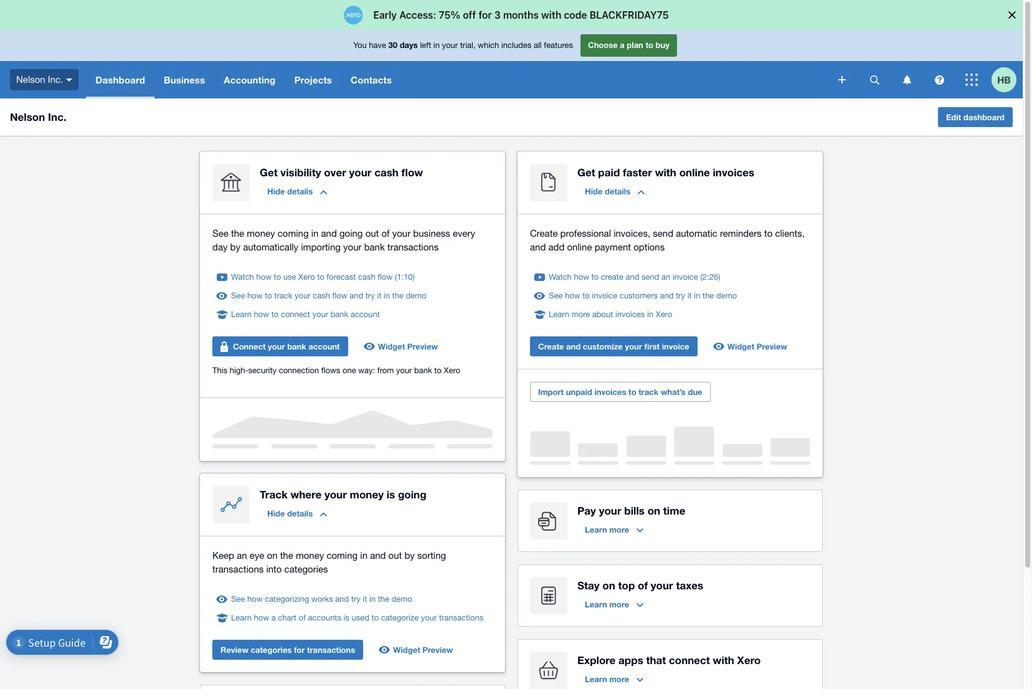 Task type: vqa. For each thing, say whether or not it's contained in the screenshot.
track where your money is going
yes



Task type: locate. For each thing, give the bounding box(es) containing it.
is
[[387, 488, 395, 501], [344, 613, 350, 623]]

0 vertical spatial by
[[230, 242, 241, 252]]

unpaid
[[566, 387, 593, 397]]

dialog
[[0, 0, 1033, 30]]

1 horizontal spatial money
[[296, 550, 324, 561]]

demo up categorize
[[392, 595, 412, 604]]

widget
[[378, 342, 405, 352], [728, 342, 755, 352], [393, 645, 421, 655]]

categories inside review categories for transactions button
[[251, 645, 292, 655]]

0 vertical spatial create
[[530, 228, 558, 239]]

and inside keep an eye on the money coming in and out by sorting transactions into categories
[[370, 550, 386, 561]]

create inside the create professional invoices, send automatic reminders to clients, and add online payment options
[[530, 228, 558, 239]]

0 horizontal spatial an
[[237, 550, 247, 561]]

watch how to create and send an invoice (2:26) link
[[549, 271, 721, 284]]

more down apps
[[610, 674, 630, 684]]

an left eye
[[237, 550, 247, 561]]

to up see how to track your cash flow and try it in the demo
[[317, 272, 325, 282]]

review
[[221, 645, 249, 655]]

xero
[[299, 272, 315, 282], [656, 310, 673, 319], [444, 366, 461, 375], [738, 654, 761, 667]]

to
[[646, 40, 654, 50], [765, 228, 773, 239], [274, 272, 281, 282], [317, 272, 325, 282], [592, 272, 599, 282], [265, 291, 272, 300], [583, 291, 590, 300], [272, 310, 279, 319], [435, 366, 442, 375], [629, 387, 637, 397], [372, 613, 379, 623]]

how for connect
[[254, 310, 269, 319]]

get
[[260, 166, 278, 179], [578, 166, 596, 179]]

0 vertical spatial out
[[366, 228, 379, 239]]

of right chart at bottom left
[[299, 613, 306, 623]]

the up into at the bottom of page
[[280, 550, 293, 561]]

learn more down stay
[[585, 600, 630, 610]]

and up importing
[[321, 228, 337, 239]]

bills icon image
[[530, 502, 568, 540]]

1 horizontal spatial going
[[398, 488, 427, 501]]

transactions right categorize
[[439, 613, 484, 623]]

create
[[530, 228, 558, 239], [538, 342, 564, 352]]

2 vertical spatial learn more button
[[578, 669, 651, 689]]

bank right from
[[415, 366, 432, 375]]

1 vertical spatial an
[[237, 550, 247, 561]]

contacts
[[351, 74, 392, 85]]

to right "used"
[[372, 613, 379, 623]]

coming inside keep an eye on the money coming in and out by sorting transactions into categories
[[327, 550, 358, 561]]

see down the add
[[549, 291, 563, 300]]

hide down visibility
[[267, 186, 285, 196]]

demo down (1:10)
[[406, 291, 427, 300]]

1 learn more from the top
[[585, 525, 630, 535]]

on
[[648, 504, 661, 517], [267, 550, 278, 561], [603, 579, 616, 592]]

transactions right for
[[307, 645, 355, 655]]

see up day at left
[[213, 228, 229, 239]]

0 vertical spatial learn more
[[585, 525, 630, 535]]

chart
[[278, 613, 297, 623]]

2 vertical spatial invoice
[[662, 342, 690, 352]]

the up automatically
[[231, 228, 244, 239]]

1 horizontal spatial an
[[662, 272, 671, 282]]

see
[[213, 228, 229, 239], [231, 291, 245, 300], [549, 291, 563, 300], [231, 595, 245, 604]]

your inside you have 30 days left in your trial, which includes all features
[[442, 41, 458, 50]]

one
[[343, 366, 356, 375]]

2 vertical spatial invoices
[[595, 387, 627, 397]]

how for chart
[[254, 613, 269, 623]]

money right where
[[350, 488, 384, 501]]

the down (2:26)
[[703, 291, 714, 300]]

dashboard
[[96, 74, 145, 85]]

your left the trial,
[[442, 41, 458, 50]]

cash
[[375, 166, 399, 179], [358, 272, 376, 282], [313, 291, 330, 300]]

learn more for on
[[585, 600, 630, 610]]

to up connect your bank account button
[[272, 310, 279, 319]]

3 learn more from the top
[[585, 674, 630, 684]]

0 vertical spatial of
[[382, 228, 390, 239]]

0 horizontal spatial connect
[[281, 310, 310, 319]]

1 vertical spatial is
[[344, 613, 350, 623]]

stay on top of your taxes
[[578, 579, 704, 592]]

0 vertical spatial on
[[648, 504, 661, 517]]

out inside keep an eye on the money coming in and out by sorting transactions into categories
[[389, 550, 402, 561]]

hide for paid
[[585, 186, 603, 196]]

account inside connect your bank account button
[[309, 342, 340, 352]]

details down where
[[287, 509, 313, 519]]

0 vertical spatial nelson
[[16, 74, 45, 85]]

contacts button
[[342, 61, 402, 98]]

2 horizontal spatial money
[[350, 488, 384, 501]]

money up automatically
[[247, 228, 275, 239]]

create inside create and customize your first invoice button
[[538, 342, 564, 352]]

learn down pay
[[585, 525, 607, 535]]

1 vertical spatial a
[[272, 613, 276, 623]]

see how to track your cash flow and try it in the demo link
[[231, 290, 427, 302]]

of inside see the money coming in and going out of your business every day by automatically importing your bank transactions
[[382, 228, 390, 239]]

learn
[[231, 310, 252, 319], [549, 310, 570, 319], [585, 525, 607, 535], [585, 600, 607, 610], [231, 613, 252, 623], [585, 674, 607, 684]]

send up options
[[653, 228, 674, 239]]

0 horizontal spatial going
[[340, 228, 363, 239]]

details down visibility
[[287, 186, 313, 196]]

hide details down visibility
[[267, 186, 313, 196]]

your up learn how to connect your bank account
[[295, 291, 311, 300]]

1 horizontal spatial coming
[[327, 550, 358, 561]]

which
[[478, 41, 499, 50]]

taxes
[[676, 579, 704, 592]]

transactions down business
[[388, 242, 439, 252]]

1 get from the left
[[260, 166, 278, 179]]

first
[[645, 342, 660, 352]]

learn left about
[[549, 310, 570, 319]]

connect right that
[[669, 654, 710, 667]]

2 vertical spatial money
[[296, 550, 324, 561]]

1 vertical spatial connect
[[669, 654, 710, 667]]

on for the
[[267, 550, 278, 561]]

0 horizontal spatial is
[[344, 613, 350, 623]]

hide for where
[[267, 509, 285, 519]]

coming inside see the money coming in and going out of your business every day by automatically importing your bank transactions
[[278, 228, 309, 239]]

widget for flow
[[378, 342, 405, 352]]

0 horizontal spatial money
[[247, 228, 275, 239]]

account inside learn how to connect your bank account link
[[351, 310, 380, 319]]

1 vertical spatial of
[[638, 579, 648, 592]]

0 vertical spatial send
[[653, 228, 674, 239]]

and right works
[[335, 595, 349, 604]]

the up categorize
[[378, 595, 390, 604]]

0 vertical spatial is
[[387, 488, 395, 501]]

connect
[[233, 342, 266, 352]]

transactions
[[388, 242, 439, 252], [213, 564, 264, 575], [439, 613, 484, 623], [307, 645, 355, 655]]

days
[[400, 40, 418, 50]]

see how to invoice customers and try it in the demo
[[549, 291, 737, 300]]

1 horizontal spatial out
[[389, 550, 402, 561]]

and down forecast on the left top of page
[[350, 291, 363, 300]]

details for where
[[287, 509, 313, 519]]

learn more button down top
[[578, 595, 651, 615]]

bank
[[364, 242, 385, 252], [331, 310, 349, 319], [287, 342, 306, 352], [415, 366, 432, 375]]

1 vertical spatial create
[[538, 342, 564, 352]]

1 vertical spatial on
[[267, 550, 278, 561]]

of right top
[[638, 579, 648, 592]]

hide details button down visibility
[[260, 181, 335, 201]]

0 vertical spatial money
[[247, 228, 275, 239]]

2 vertical spatial cash
[[313, 291, 330, 300]]

1 vertical spatial coming
[[327, 550, 358, 561]]

your right where
[[325, 488, 347, 501]]

choose a plan to buy
[[588, 40, 670, 50]]

3 learn more button from the top
[[578, 669, 651, 689]]

flow
[[402, 166, 423, 179], [378, 272, 393, 282], [333, 291, 348, 300]]

have
[[369, 41, 386, 50]]

an up the see how to invoice customers and try it in the demo
[[662, 272, 671, 282]]

learn more button down pay your bills on time
[[578, 520, 651, 540]]

1 vertical spatial send
[[642, 272, 660, 282]]

keep
[[213, 550, 234, 561]]

and left the add
[[530, 242, 546, 252]]

account
[[351, 310, 380, 319], [309, 342, 340, 352]]

1 vertical spatial categories
[[251, 645, 292, 655]]

1 horizontal spatial get
[[578, 166, 596, 179]]

it right customers
[[688, 291, 692, 300]]

0 vertical spatial invoice
[[673, 272, 699, 282]]

0 horizontal spatial online
[[567, 242, 592, 252]]

an inside keep an eye on the money coming in and out by sorting transactions into categories
[[237, 550, 247, 561]]

details
[[287, 186, 313, 196], [605, 186, 631, 196], [287, 509, 313, 519]]

try up learn how a chart of accounts is used to categorize your transactions
[[351, 595, 361, 604]]

1 vertical spatial learn more button
[[578, 595, 651, 615]]

out left business
[[366, 228, 379, 239]]

1 vertical spatial online
[[567, 242, 592, 252]]

your inside the see how to track your cash flow and try it in the demo link
[[295, 291, 311, 300]]

learn more button down apps
[[578, 669, 651, 689]]

learn down explore
[[585, 674, 607, 684]]

of left business
[[382, 228, 390, 239]]

0 horizontal spatial of
[[299, 613, 306, 623]]

out left sorting
[[389, 550, 402, 561]]

0 horizontal spatial coming
[[278, 228, 309, 239]]

on for time
[[648, 504, 661, 517]]

1 horizontal spatial with
[[713, 654, 735, 667]]

hide details for paid
[[585, 186, 631, 196]]

your left the first
[[625, 342, 642, 352]]

your right importing
[[343, 242, 362, 252]]

your inside create and customize your first invoice button
[[625, 342, 642, 352]]

try right customers
[[676, 291, 686, 300]]

by left sorting
[[405, 550, 415, 561]]

to left buy
[[646, 40, 654, 50]]

by inside keep an eye on the money coming in and out by sorting transactions into categories
[[405, 550, 415, 561]]

0 vertical spatial with
[[655, 166, 677, 179]]

see how to invoice customers and try it in the demo link
[[549, 290, 737, 302]]

banner
[[0, 30, 1023, 98]]

widget preview for invoices
[[728, 342, 788, 352]]

1 horizontal spatial flow
[[378, 272, 393, 282]]

widget preview
[[378, 342, 438, 352], [728, 342, 788, 352], [393, 645, 453, 655]]

hide details for visibility
[[267, 186, 313, 196]]

transactions inside learn how a chart of accounts is used to categorize your transactions link
[[439, 613, 484, 623]]

how for use
[[256, 272, 272, 282]]

watch
[[231, 272, 254, 282], [549, 272, 572, 282]]

keep an eye on the money coming in and out by sorting transactions into categories
[[213, 550, 446, 575]]

categories
[[285, 564, 328, 575], [251, 645, 292, 655]]

0 vertical spatial nelson inc.
[[16, 74, 63, 85]]

0 horizontal spatial on
[[267, 550, 278, 561]]

1 vertical spatial by
[[405, 550, 415, 561]]

nelson
[[16, 74, 45, 85], [10, 110, 45, 123]]

features
[[544, 41, 573, 50]]

money up the see how categorizing works and try it in the demo
[[296, 550, 324, 561]]

0 vertical spatial track
[[274, 291, 293, 300]]

in
[[434, 41, 440, 50], [311, 228, 319, 239], [384, 291, 390, 300], [694, 291, 701, 300], [648, 310, 654, 319], [360, 550, 368, 561], [370, 595, 376, 604]]

1 vertical spatial account
[[309, 342, 340, 352]]

learn more down explore
[[585, 674, 630, 684]]

out
[[366, 228, 379, 239], [389, 550, 402, 561]]

in inside keep an eye on the money coming in and out by sorting transactions into categories
[[360, 550, 368, 561]]

0 vertical spatial inc.
[[48, 74, 63, 85]]

learn more button
[[578, 520, 651, 540], [578, 595, 651, 615], [578, 669, 651, 689]]

xero inside "link"
[[656, 310, 673, 319]]

review categories for transactions button
[[213, 640, 363, 660]]

widget preview button for flow
[[358, 337, 446, 357]]

track where your money is going
[[260, 488, 427, 501]]

learn down stay
[[585, 600, 607, 610]]

1 vertical spatial track
[[639, 387, 659, 397]]

bank right importing
[[364, 242, 385, 252]]

1 horizontal spatial a
[[620, 40, 625, 50]]

on left top
[[603, 579, 616, 592]]

svg image
[[903, 75, 912, 84], [66, 78, 72, 81]]

1 vertical spatial out
[[389, 550, 402, 561]]

widget preview button
[[358, 337, 446, 357], [708, 337, 795, 357], [373, 640, 461, 660]]

1 vertical spatial learn more
[[585, 600, 630, 610]]

your right over on the left of the page
[[349, 166, 372, 179]]

your
[[442, 41, 458, 50], [349, 166, 372, 179], [392, 228, 411, 239], [343, 242, 362, 252], [295, 291, 311, 300], [313, 310, 328, 319], [268, 342, 285, 352], [625, 342, 642, 352], [396, 366, 412, 375], [325, 488, 347, 501], [599, 504, 622, 517], [651, 579, 674, 592], [421, 613, 437, 623]]

nelson inc. inside popup button
[[16, 74, 63, 85]]

1 horizontal spatial is
[[387, 488, 395, 501]]

svg image
[[966, 74, 979, 86], [870, 75, 880, 84], [935, 75, 945, 84], [839, 76, 846, 84]]

your right connect
[[268, 342, 285, 352]]

bank inside button
[[287, 342, 306, 352]]

add-ons icon image
[[530, 652, 568, 689]]

transactions down the keep
[[213, 564, 264, 575]]

try down watch how to use xero to forecast cash flow (1:10) link
[[366, 291, 375, 300]]

get left visibility
[[260, 166, 278, 179]]

online inside the create professional invoices, send automatic reminders to clients, and add online payment options
[[567, 242, 592, 252]]

1 learn more button from the top
[[578, 520, 651, 540]]

bank up connection
[[287, 342, 306, 352]]

learn more about invoices in xero
[[549, 310, 673, 319]]

0 vertical spatial online
[[680, 166, 710, 179]]

what's
[[661, 387, 686, 397]]

on up into at the bottom of page
[[267, 550, 278, 561]]

categories right into at the bottom of page
[[285, 564, 328, 575]]

to left clients, at the top
[[765, 228, 773, 239]]

to up learn more about invoices in xero
[[583, 291, 590, 300]]

your right categorize
[[421, 613, 437, 623]]

invoices
[[713, 166, 755, 179], [616, 310, 645, 319], [595, 387, 627, 397]]

watch for get paid faster with online invoices
[[549, 272, 572, 282]]

see for see how to invoice customers and try it in the demo
[[549, 291, 563, 300]]

0 vertical spatial flow
[[402, 166, 423, 179]]

preview
[[408, 342, 438, 352], [757, 342, 788, 352], [423, 645, 453, 655]]

2 horizontal spatial on
[[648, 504, 661, 517]]

the
[[231, 228, 244, 239], [392, 291, 404, 300], [703, 291, 714, 300], [280, 550, 293, 561], [378, 595, 390, 604]]

learn up review
[[231, 613, 252, 623]]

bills
[[625, 504, 645, 517]]

connect up connect your bank account
[[281, 310, 310, 319]]

your inside learn how to connect your bank account link
[[313, 310, 328, 319]]

see for see the money coming in and going out of your business every day by automatically importing your bank transactions
[[213, 228, 229, 239]]

1 horizontal spatial by
[[405, 550, 415, 561]]

see inside see the money coming in and going out of your business every day by automatically importing your bank transactions
[[213, 228, 229, 239]]

2 watch from the left
[[549, 272, 572, 282]]

get left "paid"
[[578, 166, 596, 179]]

send inside the create professional invoices, send automatic reminders to clients, and add online payment options
[[653, 228, 674, 239]]

your down the see how to track your cash flow and try it in the demo link
[[313, 310, 328, 319]]

see down the keep
[[231, 595, 245, 604]]

cash right forecast on the left top of page
[[358, 272, 376, 282]]

1 horizontal spatial try
[[366, 291, 375, 300]]

hide details button down "paid"
[[578, 181, 653, 201]]

for
[[294, 645, 305, 655]]

0 horizontal spatial by
[[230, 242, 241, 252]]

includes
[[502, 41, 532, 50]]

watch how to use xero to forecast cash flow (1:10)
[[231, 272, 415, 282]]

out inside see the money coming in and going out of your business every day by automatically importing your bank transactions
[[366, 228, 379, 239]]

0 horizontal spatial a
[[272, 613, 276, 623]]

hide details
[[267, 186, 313, 196], [585, 186, 631, 196], [267, 509, 313, 519]]

nelson inc.
[[16, 74, 63, 85], [10, 110, 66, 123]]

how for track
[[247, 291, 263, 300]]

details for paid
[[605, 186, 631, 196]]

track
[[274, 291, 293, 300], [639, 387, 659, 397]]

0 vertical spatial going
[[340, 228, 363, 239]]

0 horizontal spatial account
[[309, 342, 340, 352]]

account up flows
[[309, 342, 340, 352]]

1 watch from the left
[[231, 272, 254, 282]]

2 vertical spatial learn more
[[585, 674, 630, 684]]

payment
[[595, 242, 631, 252]]

2 horizontal spatial it
[[688, 291, 692, 300]]

on inside keep an eye on the money coming in and out by sorting transactions into categories
[[267, 550, 278, 561]]

in inside "link"
[[648, 310, 654, 319]]

more for on
[[610, 600, 630, 610]]

edit dashboard button
[[939, 107, 1013, 127]]

0 vertical spatial an
[[662, 272, 671, 282]]

learn more for apps
[[585, 674, 630, 684]]

connect your bank account button
[[213, 337, 348, 357]]

2 learn more button from the top
[[578, 595, 651, 615]]

coming up automatically
[[278, 228, 309, 239]]

30
[[389, 40, 398, 50]]

invoices down customers
[[616, 310, 645, 319]]

0 vertical spatial coming
[[278, 228, 309, 239]]

more down pay your bills on time
[[610, 525, 630, 535]]

more for your
[[610, 525, 630, 535]]

create up import
[[538, 342, 564, 352]]

online
[[680, 166, 710, 179], [567, 242, 592, 252]]

a left plan
[[620, 40, 625, 50]]

0 horizontal spatial track
[[274, 291, 293, 300]]

categories inside keep an eye on the money coming in and out by sorting transactions into categories
[[285, 564, 328, 575]]

invoice up about
[[592, 291, 618, 300]]

1 horizontal spatial watch
[[549, 272, 572, 282]]

dashboard
[[964, 112, 1005, 122]]

your right from
[[396, 366, 412, 375]]

2 learn more from the top
[[585, 600, 630, 610]]

0 horizontal spatial flow
[[333, 291, 348, 300]]

1 vertical spatial invoices
[[616, 310, 645, 319]]

0 vertical spatial account
[[351, 310, 380, 319]]

2 get from the left
[[578, 166, 596, 179]]

a left chart at bottom left
[[272, 613, 276, 623]]

forecast
[[327, 272, 356, 282]]

hide details button down where
[[260, 504, 335, 524]]

watch down the add
[[549, 272, 572, 282]]

2 vertical spatial of
[[299, 613, 306, 623]]

details down "paid"
[[605, 186, 631, 196]]

0 vertical spatial connect
[[281, 310, 310, 319]]

to left create
[[592, 272, 599, 282]]

and left customize
[[567, 342, 581, 352]]

1 vertical spatial invoice
[[592, 291, 618, 300]]

1 horizontal spatial on
[[603, 579, 616, 592]]

on right bills
[[648, 504, 661, 517]]

navigation
[[86, 61, 830, 98]]

banking icon image
[[213, 164, 250, 201]]

0 horizontal spatial get
[[260, 166, 278, 179]]

1 horizontal spatial connect
[[669, 654, 710, 667]]

accounting button
[[215, 61, 285, 98]]

see for see how to track your cash flow and try it in the demo
[[231, 291, 245, 300]]

1 horizontal spatial online
[[680, 166, 710, 179]]

0 horizontal spatial svg image
[[66, 78, 72, 81]]

0 horizontal spatial watch
[[231, 272, 254, 282]]

invoices up reminders
[[713, 166, 755, 179]]



Task type: describe. For each thing, give the bounding box(es) containing it.
watch how to use xero to forecast cash flow (1:10) link
[[231, 271, 415, 284]]

time
[[664, 504, 686, 517]]

professional
[[561, 228, 611, 239]]

0 horizontal spatial try
[[351, 595, 361, 604]]

importing
[[301, 242, 341, 252]]

learn more button for your
[[578, 520, 651, 540]]

widget for invoices
[[728, 342, 755, 352]]

your right pay
[[599, 504, 622, 517]]

connect for your
[[281, 310, 310, 319]]

track inside the see how to track your cash flow and try it in the demo link
[[274, 291, 293, 300]]

to inside the create professional invoices, send automatic reminders to clients, and add online payment options
[[765, 228, 773, 239]]

review categories for transactions
[[221, 645, 355, 655]]

invoice inside button
[[662, 342, 690, 352]]

taxes icon image
[[530, 577, 568, 615]]

get for get visibility over your cash flow
[[260, 166, 278, 179]]

1 vertical spatial cash
[[358, 272, 376, 282]]

transactions inside review categories for transactions button
[[307, 645, 355, 655]]

track inside import unpaid invoices to track what's due button
[[639, 387, 659, 397]]

due
[[688, 387, 703, 397]]

this
[[213, 366, 228, 375]]

more for apps
[[610, 674, 630, 684]]

create and customize your first invoice
[[538, 342, 690, 352]]

the down (1:10)
[[392, 291, 404, 300]]

connection
[[279, 366, 319, 375]]

about
[[593, 310, 613, 319]]

watch how to create and send an invoice (2:26)
[[549, 272, 721, 282]]

used
[[352, 613, 370, 623]]

1 vertical spatial with
[[713, 654, 735, 667]]

learn inside learn how to connect your bank account link
[[231, 310, 252, 319]]

eye
[[250, 550, 264, 561]]

works
[[311, 595, 333, 604]]

(2:26)
[[701, 272, 721, 282]]

how for works
[[247, 595, 263, 604]]

the inside keep an eye on the money coming in and out by sorting transactions into categories
[[280, 550, 293, 561]]

create for create and customize your first invoice
[[538, 342, 564, 352]]

and right customers
[[660, 291, 674, 300]]

transactions inside keep an eye on the money coming in and out by sorting transactions into categories
[[213, 564, 264, 575]]

accounts
[[308, 613, 342, 623]]

connect for with
[[669, 654, 710, 667]]

get visibility over your cash flow
[[260, 166, 423, 179]]

from
[[378, 366, 394, 375]]

plan
[[627, 40, 644, 50]]

1 horizontal spatial svg image
[[903, 75, 912, 84]]

learn more button for on
[[578, 595, 651, 615]]

way:
[[359, 366, 375, 375]]

0 vertical spatial cash
[[375, 166, 399, 179]]

your left business
[[392, 228, 411, 239]]

in inside you have 30 days left in your trial, which includes all features
[[434, 41, 440, 50]]

by inside see the money coming in and going out of your business every day by automatically importing your bank transactions
[[230, 242, 241, 252]]

and inside see the money coming in and going out of your business every day by automatically importing your bank transactions
[[321, 228, 337, 239]]

your inside learn how a chart of accounts is used to categorize your transactions link
[[421, 613, 437, 623]]

your left taxes
[[651, 579, 674, 592]]

your inside connect your bank account button
[[268, 342, 285, 352]]

top
[[619, 579, 635, 592]]

create for create professional invoices, send automatic reminders to clients, and add online payment options
[[530, 228, 558, 239]]

see how categorizing works and try it in the demo link
[[231, 593, 412, 606]]

demo down (2:26)
[[717, 291, 737, 300]]

transactions inside see the money coming in and going out of your business every day by automatically importing your bank transactions
[[388, 242, 439, 252]]

edit dashboard
[[947, 112, 1005, 122]]

see how categorizing works and try it in the demo
[[231, 595, 412, 604]]

track money icon image
[[213, 486, 250, 524]]

invoices,
[[614, 228, 651, 239]]

accounting
[[224, 74, 276, 85]]

1 vertical spatial flow
[[378, 272, 393, 282]]

hide details button for where
[[260, 504, 335, 524]]

inc. inside popup button
[[48, 74, 63, 85]]

see for see how categorizing works and try it in the demo
[[231, 595, 245, 604]]

create and customize your first invoice button
[[530, 337, 698, 357]]

get paid faster with online invoices
[[578, 166, 755, 179]]

1 vertical spatial nelson inc.
[[10, 110, 66, 123]]

business
[[413, 228, 450, 239]]

invoices preview bar graph image
[[530, 427, 811, 465]]

where
[[291, 488, 322, 501]]

create
[[601, 272, 624, 282]]

automatic
[[676, 228, 718, 239]]

left
[[420, 41, 431, 50]]

banking preview line graph image
[[213, 411, 493, 449]]

watch for get visibility over your cash flow
[[231, 272, 254, 282]]

pay
[[578, 504, 596, 517]]

you
[[353, 41, 367, 50]]

add
[[549, 242, 565, 252]]

business
[[164, 74, 205, 85]]

2 horizontal spatial try
[[676, 291, 686, 300]]

learn more about invoices in xero link
[[549, 309, 673, 321]]

going inside see the money coming in and going out of your business every day by automatically importing your bank transactions
[[340, 228, 363, 239]]

2 horizontal spatial of
[[638, 579, 648, 592]]

faster
[[623, 166, 653, 179]]

in inside see the money coming in and going out of your business every day by automatically importing your bank transactions
[[311, 228, 319, 239]]

get for get paid faster with online invoices
[[578, 166, 596, 179]]

more inside "link"
[[572, 310, 590, 319]]

dashboard link
[[86, 61, 155, 98]]

explore apps that connect with xero
[[578, 654, 761, 667]]

visibility
[[281, 166, 321, 179]]

learn inside "learn more about invoices in xero" "link"
[[549, 310, 570, 319]]

automatically
[[243, 242, 299, 252]]

and inside the create professional invoices, send automatic reminders to clients, and add online payment options
[[530, 242, 546, 252]]

to right from
[[435, 366, 442, 375]]

bank down the see how to track your cash flow and try it in the demo link
[[331, 310, 349, 319]]

stay
[[578, 579, 600, 592]]

how for invoice
[[565, 291, 581, 300]]

hb button
[[992, 61, 1023, 98]]

0 vertical spatial invoices
[[713, 166, 755, 179]]

how for create
[[574, 272, 590, 282]]

learn more button for apps
[[578, 669, 651, 689]]

preview for get visibility over your cash flow
[[408, 342, 438, 352]]

customers
[[620, 291, 658, 300]]

invoices inside button
[[595, 387, 627, 397]]

over
[[324, 166, 346, 179]]

details for visibility
[[287, 186, 313, 196]]

0 horizontal spatial it
[[363, 595, 367, 604]]

business button
[[155, 61, 215, 98]]

learn how a chart of accounts is used to categorize your transactions link
[[231, 612, 484, 625]]

flows
[[321, 366, 341, 375]]

hide for visibility
[[267, 186, 285, 196]]

to up learn how to connect your bank account
[[265, 291, 272, 300]]

customize
[[583, 342, 623, 352]]

buy
[[656, 40, 670, 50]]

high-
[[230, 366, 248, 375]]

all
[[534, 41, 542, 50]]

learn inside learn how a chart of accounts is used to categorize your transactions link
[[231, 613, 252, 623]]

to inside button
[[629, 387, 637, 397]]

0 horizontal spatial with
[[655, 166, 677, 179]]

paid
[[599, 166, 620, 179]]

pay your bills on time
[[578, 504, 686, 517]]

navigation containing dashboard
[[86, 61, 830, 98]]

money inside see the money coming in and going out of your business every day by automatically importing your bank transactions
[[247, 228, 275, 239]]

hb
[[998, 74, 1011, 85]]

projects
[[294, 74, 332, 85]]

sorting
[[418, 550, 446, 561]]

1 vertical spatial inc.
[[48, 110, 66, 123]]

hide details button for visibility
[[260, 181, 335, 201]]

import unpaid invoices to track what's due
[[538, 387, 703, 397]]

see how to track your cash flow and try it in the demo
[[231, 291, 427, 300]]

1 horizontal spatial it
[[377, 291, 382, 300]]

day
[[213, 242, 228, 252]]

2 horizontal spatial flow
[[402, 166, 423, 179]]

svg image inside nelson inc. popup button
[[66, 78, 72, 81]]

import unpaid invoices to track what's due button
[[530, 382, 711, 402]]

invoices inside "link"
[[616, 310, 645, 319]]

categorizing
[[265, 595, 309, 604]]

nelson inside popup button
[[16, 74, 45, 85]]

use
[[283, 272, 296, 282]]

widget preview button for invoices
[[708, 337, 795, 357]]

preview for get paid faster with online invoices
[[757, 342, 788, 352]]

invoices icon image
[[530, 164, 568, 201]]

and inside button
[[567, 342, 581, 352]]

learn how to connect your bank account link
[[231, 309, 380, 321]]

track
[[260, 488, 288, 501]]

explore
[[578, 654, 616, 667]]

learn more for your
[[585, 525, 630, 535]]

2 vertical spatial flow
[[333, 291, 348, 300]]

and up customers
[[626, 272, 640, 282]]

this high-security connection flows one way: from your bank to xero
[[213, 366, 461, 375]]

banner containing hb
[[0, 30, 1023, 98]]

clients,
[[776, 228, 805, 239]]

hide details button for paid
[[578, 181, 653, 201]]

security
[[248, 366, 277, 375]]

to left use
[[274, 272, 281, 282]]

reminders
[[721, 228, 762, 239]]

0 vertical spatial a
[[620, 40, 625, 50]]

2 vertical spatial on
[[603, 579, 616, 592]]

every
[[453, 228, 476, 239]]

choose
[[588, 40, 618, 50]]

learn how to connect your bank account
[[231, 310, 380, 319]]

money inside keep an eye on the money coming in and out by sorting transactions into categories
[[296, 550, 324, 561]]

nelson inc. button
[[0, 61, 86, 98]]

the inside see the money coming in and going out of your business every day by automatically importing your bank transactions
[[231, 228, 244, 239]]

bank inside see the money coming in and going out of your business every day by automatically importing your bank transactions
[[364, 242, 385, 252]]

1 vertical spatial nelson
[[10, 110, 45, 123]]

into
[[266, 564, 282, 575]]

widget preview for flow
[[378, 342, 438, 352]]

categorize
[[381, 613, 419, 623]]

hide details for where
[[267, 509, 313, 519]]

see the money coming in and going out of your business every day by automatically importing your bank transactions
[[213, 228, 476, 252]]

1 vertical spatial money
[[350, 488, 384, 501]]



